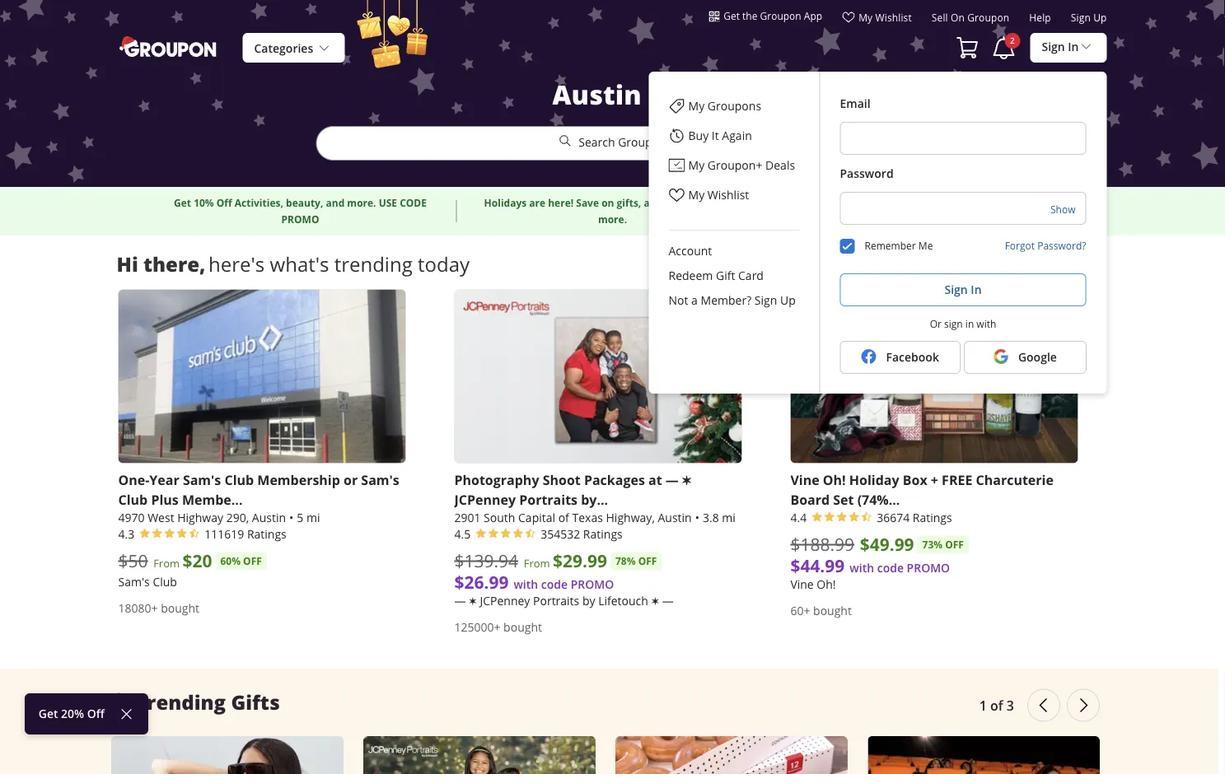 Task type: describe. For each thing, give the bounding box(es) containing it.
hi there, here's what's trending today
[[117, 250, 470, 277]]

1 of 3
[[979, 696, 1014, 715]]

$44.99
[[790, 553, 845, 577]]

groupon for on
[[967, 11, 1010, 24]]

in
[[965, 317, 974, 330]]

from inside the $139.94 from $29.99 78% off $26.99 with code promo — ✶ jcpenney portraits by lifetouch ✶ —
[[524, 556, 550, 571]]

ratings for $50
[[247, 526, 287, 542]]

$26.99
[[454, 570, 509, 594]]

promo inside the $139.94 from $29.99 78% off $26.99 with code promo — ✶ jcpenney portraits by lifetouch ✶ —
[[571, 577, 614, 592]]

jcpenney inside photography shoot packages at — ✶ jcpenney portraits by... 2901 south capital of texas highway, austin • 3.8 mi
[[454, 490, 516, 509]]

1 vertical spatial in
[[971, 282, 982, 297]]

trending
[[135, 689, 226, 715]]

0 vertical spatial club
[[224, 471, 254, 489]]

from $20
[[153, 549, 212, 573]]

of inside photography shoot packages at — ✶ jcpenney portraits by... 2901 south capital of texas highway, austin • 3.8 mi
[[558, 510, 569, 525]]

get 20% off
[[38, 707, 105, 722]]

search groupon
[[579, 135, 666, 150]]

at
[[648, 471, 662, 489]]

portraits inside photography shoot packages at — ✶ jcpenney portraits by... 2901 south capital of texas highway, austin • 3.8 mi
[[519, 490, 578, 509]]

save for travel,
[[908, 196, 931, 210]]

card
[[738, 268, 764, 283]]

on for prep for thanksgiving! save on home decor, cleaning products, travel, florals & more.
[[934, 196, 946, 210]]

holidays are here! save on gifts, activities, flowers & more.
[[484, 196, 741, 227]]

1 vertical spatial sign in button
[[840, 274, 1086, 306]]

60% off
[[220, 554, 262, 568]]

sign up sign on the top right of page
[[945, 282, 968, 297]]

facebook
[[886, 350, 939, 365]]

bought for $44.99
[[813, 603, 852, 618]]

off for 10%
[[216, 196, 232, 210]]

0 vertical spatial sign in button
[[1030, 32, 1107, 63]]

1 horizontal spatial sign in
[[1042, 39, 1079, 54]]

gifts,
[[617, 196, 641, 210]]

my groupons link
[[649, 91, 819, 121]]

sell
[[932, 11, 948, 24]]

1 horizontal spatial my wishlist
[[859, 11, 912, 24]]

• inside photography shoot packages at — ✶ jcpenney portraits by... 2901 south capital of texas highway, austin • 3.8 mi
[[695, 510, 699, 525]]

1 horizontal spatial wishlist
[[875, 11, 912, 24]]

beauty,
[[286, 196, 323, 210]]

prep
[[795, 196, 818, 210]]

4.3
[[118, 526, 134, 542]]

on for holidays are here! save on gifts, activities, flowers & more.
[[602, 196, 614, 210]]

help link
[[1029, 11, 1051, 30]]

0 horizontal spatial sign in
[[945, 282, 982, 297]]

$139.94 from $29.99 78% off $26.99 with code promo — ✶ jcpenney portraits by lifetouch ✶ —
[[454, 549, 674, 608]]

sell on groupon link
[[932, 11, 1010, 30]]

charcuterie
[[976, 471, 1054, 489]]

$188.99
[[790, 533, 854, 556]]

sign right help
[[1071, 11, 1091, 24]]

shoot
[[543, 471, 581, 489]]

my groupon+ deals
[[688, 158, 795, 173]]

are
[[529, 196, 545, 210]]

year
[[149, 471, 179, 489]]

78%
[[615, 554, 636, 568]]

& inside holidays are here! save on gifts, activities, flowers & more.
[[734, 196, 741, 210]]

code inside the $139.94 from $29.99 78% off $26.99 with code promo — ✶ jcpenney portraits by lifetouch ✶ —
[[541, 577, 568, 592]]

membe...
[[182, 490, 243, 509]]

60%
[[220, 554, 241, 568]]

10%
[[194, 196, 214, 210]]

off inside $188.99 $49.99 73% off $44.99 with code promo vine oh!
[[945, 538, 964, 552]]

forgot password?
[[1005, 239, 1086, 252]]

2 vertical spatial club
[[153, 574, 177, 589]]

travel,
[[896, 213, 928, 227]]

box
[[903, 471, 927, 489]]

today
[[418, 251, 470, 277]]

Search Groupon search field
[[316, 126, 909, 161]]

groupon+
[[708, 158, 762, 173]]

account
[[669, 243, 712, 259]]

vine oh! holiday box + free charcuterie board set (74%...
[[790, 471, 1054, 509]]

remember me
[[865, 239, 933, 252]]

0 horizontal spatial bought
[[161, 600, 199, 616]]

my down my groupon+ deals link
[[688, 187, 705, 203]]

buy
[[688, 128, 709, 143]]

1 vertical spatial my wishlist link
[[649, 180, 819, 210]]

more. inside holidays are here! save on gifts, activities, flowers & more.
[[598, 213, 627, 227]]

0 horizontal spatial club
[[118, 490, 148, 509]]

111619
[[205, 526, 244, 542]]

2
[[1010, 35, 1015, 46]]

5
[[297, 510, 303, 525]]

member?
[[701, 293, 752, 308]]

36674
[[877, 510, 910, 525]]

lifetouch
[[598, 593, 648, 608]]

4.5
[[454, 526, 471, 542]]

account link
[[649, 239, 819, 264]]

facebook button
[[840, 341, 961, 374]]

get the groupon app
[[724, 9, 822, 22]]

more. inside get 10% off activities, beauty, and more. use code promo
[[347, 196, 376, 210]]

activities,
[[235, 196, 283, 210]]

from inside from $20
[[153, 556, 180, 571]]

by
[[582, 593, 595, 608]]

sam's club
[[118, 574, 177, 589]]

or sign in with
[[930, 317, 996, 330]]

4970
[[118, 510, 145, 525]]

sign
[[944, 317, 963, 330]]

125000+
[[454, 619, 501, 635]]

1 vertical spatial wishlist
[[708, 187, 749, 203]]

Email email field
[[840, 122, 1086, 155]]

0 vertical spatial my wishlist link
[[842, 11, 912, 30]]

sign down card
[[755, 293, 777, 308]]

my groupon+ deals link
[[649, 151, 819, 180]]

sign down 'help' link
[[1042, 39, 1065, 54]]

not
[[669, 293, 688, 308]]

sign up
[[1071, 11, 1107, 24]]

save for more.
[[576, 196, 599, 210]]

google
[[1018, 350, 1057, 365]]

search
[[579, 135, 615, 150]]

$20
[[183, 549, 212, 573]]

use
[[379, 196, 397, 210]]

groupon image
[[118, 35, 220, 58]]

2 unread items element
[[1005, 33, 1020, 49]]

portraits inside the $139.94 from $29.99 78% off $26.99 with code promo — ✶ jcpenney portraits by lifetouch ✶ —
[[533, 593, 579, 608]]

thanksgiving!
[[838, 196, 906, 210]]

app
[[804, 9, 822, 22]]

get for get 10% off activities, beauty, and more. use code promo
[[174, 196, 191, 210]]

free
[[942, 471, 973, 489]]

0 horizontal spatial my wishlist
[[688, 187, 749, 203]]

18080+ bought
[[118, 600, 199, 616]]

texas
[[572, 510, 603, 525]]

2 horizontal spatial ratings
[[913, 510, 952, 525]]

or
[[344, 471, 358, 489]]

• inside one-year sam's club membership or sam's club plus membe... 4970 west highway 290, austin • 5 mi
[[289, 510, 294, 525]]

0 horizontal spatial ✶
[[469, 593, 477, 608]]

sign up link
[[1071, 11, 1107, 30]]

redeem
[[669, 268, 713, 283]]

florals
[[930, 213, 962, 227]]

jcpenney inside the $139.94 from $29.99 78% off $26.99 with code promo — ✶ jcpenney portraits by lifetouch ✶ —
[[480, 593, 530, 608]]



Task type: locate. For each thing, give the bounding box(es) containing it.
1 horizontal spatial mi
[[722, 510, 736, 525]]

on up 'florals'
[[934, 196, 946, 210]]

code
[[877, 560, 904, 575], [541, 577, 568, 592]]

my right app
[[859, 11, 873, 24]]

code inside $188.99 $49.99 73% off $44.99 with code promo vine oh!
[[877, 560, 904, 575]]

trending
[[334, 251, 413, 277]]

groupon right the on the top
[[760, 9, 801, 22]]

off right the 73%
[[945, 538, 964, 552]]

1 • from the left
[[289, 510, 294, 525]]

ratings down "texas"
[[583, 526, 623, 542]]

categories button
[[243, 33, 345, 63]]

0 vertical spatial portraits
[[519, 490, 578, 509]]

0 horizontal spatial of
[[558, 510, 569, 525]]

•
[[289, 510, 294, 525], [695, 510, 699, 525]]

get 10% off activities, beauty, and more. use code promo
[[174, 196, 427, 227]]

1 horizontal spatial •
[[695, 510, 699, 525]]

ratings for $139.94
[[583, 526, 623, 542]]

club up 18080+ bought
[[153, 574, 177, 589]]

help
[[1029, 11, 1051, 24]]

sign in button down sign up link at the right top
[[1030, 32, 1107, 63]]

mi right 5
[[306, 510, 320, 525]]

up down "redeem gift card" link
[[780, 293, 796, 308]]

home
[[949, 196, 977, 210]]

on right sell
[[951, 11, 965, 24]]

by...
[[581, 490, 608, 509]]

1 vertical spatial sign in
[[945, 282, 982, 297]]

1 vertical spatial portraits
[[533, 593, 579, 608]]

portraits
[[519, 490, 578, 509], [533, 593, 579, 608]]

bought right 125000+
[[504, 619, 542, 635]]

0 horizontal spatial sam's
[[118, 574, 150, 589]]

✶ right lifetouch
[[651, 593, 659, 608]]

$29.99
[[553, 549, 607, 573]]

1 horizontal spatial with
[[850, 560, 874, 575]]

0 horizontal spatial code
[[541, 577, 568, 592]]

2 horizontal spatial on
[[951, 11, 965, 24]]

1 vertical spatial off
[[87, 707, 105, 722]]

vine up 60+
[[790, 577, 814, 592]]

my wishlist left sell
[[859, 11, 912, 24]]

sign in up or sign in with
[[945, 282, 982, 297]]

1 horizontal spatial my wishlist link
[[842, 11, 912, 30]]

austin inside photography shoot packages at — ✶ jcpenney portraits by... 2901 south capital of texas highway, austin • 3.8 mi
[[658, 510, 692, 525]]

get left 20%
[[38, 707, 58, 722]]

club up membe...
[[224, 471, 254, 489]]

0 horizontal spatial with
[[514, 577, 538, 592]]

1 horizontal spatial sam's
[[183, 471, 221, 489]]

0 horizontal spatial mi
[[306, 510, 320, 525]]

0 vertical spatial promo
[[281, 213, 319, 227]]

my wishlist down my groupon+ deals link
[[688, 187, 749, 203]]

0 horizontal spatial austin
[[252, 510, 286, 525]]

2 vertical spatial promo
[[571, 577, 614, 592]]

off right 60%
[[243, 554, 262, 568]]

with
[[977, 317, 996, 330], [850, 560, 874, 575], [514, 577, 538, 592]]

my wishlist
[[859, 11, 912, 24], [688, 187, 749, 203]]

1 horizontal spatial of
[[990, 696, 1003, 715]]

code down $49.99
[[877, 560, 904, 575]]

0 horizontal spatial my wishlist link
[[649, 180, 819, 210]]

here's
[[208, 251, 265, 277]]

save inside prep for thanksgiving! save on home decor, cleaning products, travel, florals & more.
[[908, 196, 931, 210]]

(74%...
[[857, 490, 900, 509]]

ratings up the 73%
[[913, 510, 952, 525]]

redeem gift card
[[669, 268, 764, 283]]

1 vertical spatial with
[[850, 560, 874, 575]]

vine inside vine oh! holiday box + free charcuterie board set (74%...
[[790, 471, 820, 489]]

get for get the groupon app
[[724, 9, 740, 22]]

board
[[790, 490, 830, 509]]

0 horizontal spatial &
[[734, 196, 741, 210]]

60+
[[790, 603, 810, 618]]

get left 10%
[[174, 196, 191, 210]]

0 vertical spatial with
[[977, 317, 996, 330]]

get inside get 10% off activities, beauty, and more. use code promo
[[174, 196, 191, 210]]

activities,
[[644, 196, 692, 210]]

18080+
[[118, 600, 158, 616]]

0 horizontal spatial in
[[971, 282, 982, 297]]

0 vertical spatial &
[[734, 196, 741, 210]]

0 horizontal spatial ratings
[[247, 526, 287, 542]]

portraits up capital
[[519, 490, 578, 509]]

highway
[[177, 510, 223, 525]]

capital
[[518, 510, 555, 525]]

2 horizontal spatial sam's
[[361, 471, 399, 489]]

west
[[148, 510, 174, 525]]

on inside holidays are here! save on gifts, activities, flowers & more.
[[602, 196, 614, 210]]

jcpenney up 125000+ bought
[[480, 593, 530, 608]]

sign
[[1071, 11, 1091, 24], [1042, 39, 1065, 54], [945, 282, 968, 297], [755, 293, 777, 308]]

with inside $188.99 $49.99 73% off $44.99 with code promo vine oh!
[[850, 560, 874, 575]]

password?
[[1037, 239, 1086, 252]]

— inside photography shoot packages at — ✶ jcpenney portraits by... 2901 south capital of texas highway, austin • 3.8 mi
[[666, 471, 679, 489]]

✶ right at
[[682, 471, 691, 489]]

show button
[[1050, 202, 1076, 217]]

Password password field
[[840, 192, 1086, 225]]

for
[[821, 196, 835, 210]]

$188.99 $49.99 73% off $44.99 with code promo vine oh!
[[790, 532, 964, 592]]

groupon up the 2 unread items element
[[967, 11, 1010, 24]]

deals
[[765, 158, 795, 173]]

email
[[840, 96, 871, 111]]

0 vertical spatial sign in
[[1042, 39, 1079, 54]]

sign in
[[1042, 39, 1079, 54], [945, 282, 982, 297]]

buy it again link
[[649, 121, 819, 151]]

on inside the sell on groupon link
[[951, 11, 965, 24]]

1 horizontal spatial code
[[877, 560, 904, 575]]

& down home
[[964, 213, 972, 227]]

✶ up 125000+
[[469, 593, 477, 608]]

bought down 'sam's club'
[[161, 600, 199, 616]]

more. down "gifts,"
[[598, 213, 627, 227]]

club up the "4970"
[[118, 490, 148, 509]]

my down buy
[[688, 158, 705, 173]]

austin inside button
[[552, 77, 642, 112]]

2 • from the left
[[695, 510, 699, 525]]

2 horizontal spatial get
[[724, 9, 740, 22]]

club
[[224, 471, 254, 489], [118, 490, 148, 509], [153, 574, 177, 589]]

$49.99
[[860, 532, 914, 556]]

code down "$29.99"
[[541, 577, 568, 592]]

2 vine from the top
[[790, 577, 814, 592]]

1 horizontal spatial from
[[524, 556, 550, 571]]

2 horizontal spatial bought
[[813, 603, 852, 618]]

austin up search
[[552, 77, 642, 112]]

save
[[576, 196, 599, 210], [908, 196, 931, 210]]

holiday
[[849, 471, 899, 489]]

0 horizontal spatial get
[[38, 707, 58, 722]]

& inside prep for thanksgiving! save on home decor, cleaning products, travel, florals & more.
[[964, 213, 972, 227]]

buy it again
[[688, 128, 752, 143]]

mi inside photography shoot packages at — ✶ jcpenney portraits by... 2901 south capital of texas highway, austin • 3.8 mi
[[722, 510, 736, 525]]

with inside the $139.94 from $29.99 78% off $26.99 with code promo — ✶ jcpenney portraits by lifetouch ✶ —
[[514, 577, 538, 592]]

in up in on the right
[[971, 282, 982, 297]]

• left 5
[[289, 510, 294, 525]]

sign in down 'help' link
[[1042, 39, 1079, 54]]

mi right 3.8
[[722, 510, 736, 525]]

0 vertical spatial get
[[724, 9, 740, 22]]

oh! inside vine oh! holiday box + free charcuterie board set (74%...
[[823, 471, 846, 489]]

my up buy
[[688, 98, 705, 114]]

2 horizontal spatial club
[[224, 471, 254, 489]]

wishlist left sell
[[875, 11, 912, 24]]

vine up board
[[790, 471, 820, 489]]

from up 'sam's club'
[[153, 556, 180, 571]]

2 horizontal spatial ✶
[[682, 471, 691, 489]]

Search Groupon search field
[[316, 77, 909, 187]]

0 vertical spatial my wishlist
[[859, 11, 912, 24]]

of up 354532
[[558, 510, 569, 525]]

austin left 3.8
[[658, 510, 692, 525]]

0 horizontal spatial •
[[289, 510, 294, 525]]

get inside button
[[724, 9, 740, 22]]

and
[[326, 196, 345, 210]]

0 horizontal spatial wishlist
[[708, 187, 749, 203]]

1 save from the left
[[576, 196, 599, 210]]

here!
[[548, 196, 574, 210]]

1 vertical spatial get
[[174, 196, 191, 210]]

0 vertical spatial of
[[558, 510, 569, 525]]

save up travel,
[[908, 196, 931, 210]]

1 horizontal spatial off
[[638, 554, 657, 568]]

jcpenney down photography
[[454, 490, 516, 509]]

categories
[[254, 41, 313, 56]]

with down $49.99
[[850, 560, 874, 575]]

2 horizontal spatial promo
[[907, 560, 950, 575]]

✶ inside photography shoot packages at — ✶ jcpenney portraits by... 2901 south capital of texas highway, austin • 3.8 mi
[[682, 471, 691, 489]]

the
[[742, 9, 757, 22]]

1 vertical spatial my wishlist
[[688, 187, 749, 203]]

with right in on the right
[[977, 317, 996, 330]]

off right 10%
[[216, 196, 232, 210]]

me
[[918, 239, 933, 252]]

wishlist down my groupon+ deals link
[[708, 187, 749, 203]]

sam's up membe...
[[183, 471, 221, 489]]

save inside holidays are here! save on gifts, activities, flowers & more.
[[576, 196, 599, 210]]

2 horizontal spatial austin
[[658, 510, 692, 525]]

1 horizontal spatial ratings
[[583, 526, 623, 542]]

0 vertical spatial code
[[877, 560, 904, 575]]

• left 3.8
[[695, 510, 699, 525]]

1 horizontal spatial up
[[1093, 11, 1107, 24]]

111619 ratings
[[205, 526, 287, 542]]

more. down decor,
[[974, 213, 1003, 227]]

holidays
[[484, 196, 527, 210]]

1 vertical spatial oh!
[[817, 577, 836, 592]]

groupon inside search box
[[618, 135, 666, 150]]

there,
[[143, 250, 205, 277]]

sign in button up or sign in with
[[840, 274, 1086, 306]]

off for 20%
[[87, 707, 105, 722]]

1 vertical spatial &
[[964, 213, 972, 227]]

my
[[859, 11, 873, 24], [688, 98, 705, 114], [688, 158, 705, 173], [688, 187, 705, 203]]

0 vertical spatial jcpenney
[[454, 490, 516, 509]]

forgot
[[1005, 239, 1035, 252]]

bought
[[161, 600, 199, 616], [813, 603, 852, 618], [504, 619, 542, 635]]

0 vertical spatial oh!
[[823, 471, 846, 489]]

0 vertical spatial off
[[216, 196, 232, 210]]

0 horizontal spatial groupon
[[618, 135, 666, 150]]

packages
[[584, 471, 645, 489]]

— right at
[[666, 471, 679, 489]]

plus
[[151, 490, 179, 509]]

promo down the 73%
[[907, 560, 950, 575]]

get for get 20% off
[[38, 707, 58, 722]]

vine inside $188.99 $49.99 73% off $44.99 with code promo vine oh!
[[790, 577, 814, 592]]

off right 20%
[[87, 707, 105, 722]]

bought for off
[[504, 619, 542, 635]]

3.8
[[703, 510, 719, 525]]

1 horizontal spatial ✶
[[651, 593, 659, 608]]

0 horizontal spatial off
[[243, 554, 262, 568]]

— right lifetouch
[[662, 593, 674, 608]]

sell on groupon
[[932, 11, 1010, 24]]

sam's
[[183, 471, 221, 489], [361, 471, 399, 489], [118, 574, 150, 589]]

off inside get 10% off activities, beauty, and more. use code promo
[[216, 196, 232, 210]]

from down 354532
[[524, 556, 550, 571]]

0 horizontal spatial on
[[602, 196, 614, 210]]

1 vertical spatial promo
[[907, 560, 950, 575]]

on inside prep for thanksgiving! save on home decor, cleaning products, travel, florals & more.
[[934, 196, 946, 210]]

with right $26.99
[[514, 577, 538, 592]]

mi inside one-year sam's club membership or sam's club plus membe... 4970 west highway 290, austin • 5 mi
[[306, 510, 320, 525]]

promo inside get 10% off activities, beauty, and more. use code promo
[[281, 213, 319, 227]]

my wishlist link left sell
[[842, 11, 912, 30]]

groupon for the
[[760, 9, 801, 22]]

1 horizontal spatial on
[[934, 196, 946, 210]]

austin inside one-year sam's club membership or sam's club plus membe... 4970 west highway 290, austin • 5 mi
[[252, 510, 286, 525]]

oh! inside $188.99 $49.99 73% off $44.99 with code promo vine oh!
[[817, 577, 836, 592]]

2 save from the left
[[908, 196, 931, 210]]

more. inside prep for thanksgiving! save on home decor, cleaning products, travel, florals & more.
[[974, 213, 1003, 227]]

on left "gifts,"
[[602, 196, 614, 210]]

portraits left the by
[[533, 593, 579, 608]]

more. left use
[[347, 196, 376, 210]]

0 horizontal spatial promo
[[281, 213, 319, 227]]

groupon right search
[[618, 135, 666, 150]]

my wishlist link
[[842, 11, 912, 30], [649, 180, 819, 210]]

vine
[[790, 471, 820, 489], [790, 577, 814, 592]]

ratings down 290,
[[247, 526, 287, 542]]

trending gifts
[[135, 689, 280, 715]]

remember
[[865, 239, 916, 252]]

1 mi from the left
[[306, 510, 320, 525]]

oh! up 60+ bought
[[817, 577, 836, 592]]

1 vertical spatial of
[[990, 696, 1003, 715]]

groupon inside button
[[760, 9, 801, 22]]

show
[[1050, 203, 1076, 216]]

sam's right or
[[361, 471, 399, 489]]

0 horizontal spatial from
[[153, 556, 180, 571]]

1 vertical spatial vine
[[790, 577, 814, 592]]

1 horizontal spatial off
[[216, 196, 232, 210]]

austin button
[[552, 77, 673, 113]]

groupons
[[708, 98, 761, 114]]

$50
[[118, 549, 148, 572]]

1 horizontal spatial bought
[[504, 619, 542, 635]]

1 horizontal spatial more.
[[598, 213, 627, 227]]

1 vertical spatial club
[[118, 490, 148, 509]]

0 horizontal spatial up
[[780, 293, 796, 308]]

austin up 111619 ratings
[[252, 510, 286, 525]]

of right 1
[[990, 696, 1003, 715]]

2 from from the left
[[524, 556, 550, 571]]

2 horizontal spatial with
[[977, 317, 996, 330]]

1 vine from the top
[[790, 471, 820, 489]]

& right flowers
[[734, 196, 741, 210]]

oh! up set
[[823, 471, 846, 489]]

not a member? sign up
[[669, 293, 796, 308]]

2 vertical spatial with
[[514, 577, 538, 592]]

save right here! at the left
[[576, 196, 599, 210]]

jcpenney
[[454, 490, 516, 509], [480, 593, 530, 608]]

2 mi from the left
[[722, 510, 736, 525]]

gifts
[[231, 689, 280, 715]]

354532 ratings
[[541, 526, 623, 542]]

my wishlist link down groupon+
[[649, 180, 819, 210]]

sam's down $50
[[118, 574, 150, 589]]

2 button
[[991, 33, 1020, 63]]

1 horizontal spatial groupon
[[760, 9, 801, 22]]

highway,
[[606, 510, 655, 525]]

bought right 60+
[[813, 603, 852, 618]]

off
[[216, 196, 232, 210], [87, 707, 105, 722]]

— up 125000+
[[454, 593, 466, 608]]

promo
[[281, 213, 319, 227], [907, 560, 950, 575], [571, 577, 614, 592]]

1 horizontal spatial save
[[908, 196, 931, 210]]

0 horizontal spatial save
[[576, 196, 599, 210]]

1 horizontal spatial club
[[153, 574, 177, 589]]

4.4
[[790, 510, 807, 525]]

off inside the $139.94 from $29.99 78% off $26.99 with code promo — ✶ jcpenney portraits by lifetouch ✶ —
[[638, 554, 657, 568]]

promo up the by
[[571, 577, 614, 592]]

my groupons
[[688, 98, 761, 114]]

0 horizontal spatial more.
[[347, 196, 376, 210]]

in down sign up link at the right top
[[1068, 39, 1079, 54]]

1 horizontal spatial promo
[[571, 577, 614, 592]]

off right 78%
[[638, 554, 657, 568]]

1 vertical spatial code
[[541, 577, 568, 592]]

1 from from the left
[[153, 556, 180, 571]]

2 horizontal spatial more.
[[974, 213, 1003, 227]]

promo inside $188.99 $49.99 73% off $44.99 with code promo vine oh!
[[907, 560, 950, 575]]

promo down beauty,
[[281, 213, 319, 227]]

1 vertical spatial up
[[780, 293, 796, 308]]

up right help
[[1093, 11, 1107, 24]]

20%
[[61, 707, 84, 722]]

0 vertical spatial up
[[1093, 11, 1107, 24]]

1 horizontal spatial get
[[174, 196, 191, 210]]

1 horizontal spatial in
[[1068, 39, 1079, 54]]

1 vertical spatial jcpenney
[[480, 593, 530, 608]]

0 vertical spatial in
[[1068, 39, 1079, 54]]

2 horizontal spatial groupon
[[967, 11, 1010, 24]]

get left the on the top
[[724, 9, 740, 22]]

what's
[[270, 251, 329, 277]]



Task type: vqa. For each thing, say whether or not it's contained in the screenshot.
Las Vegas at left top
no



